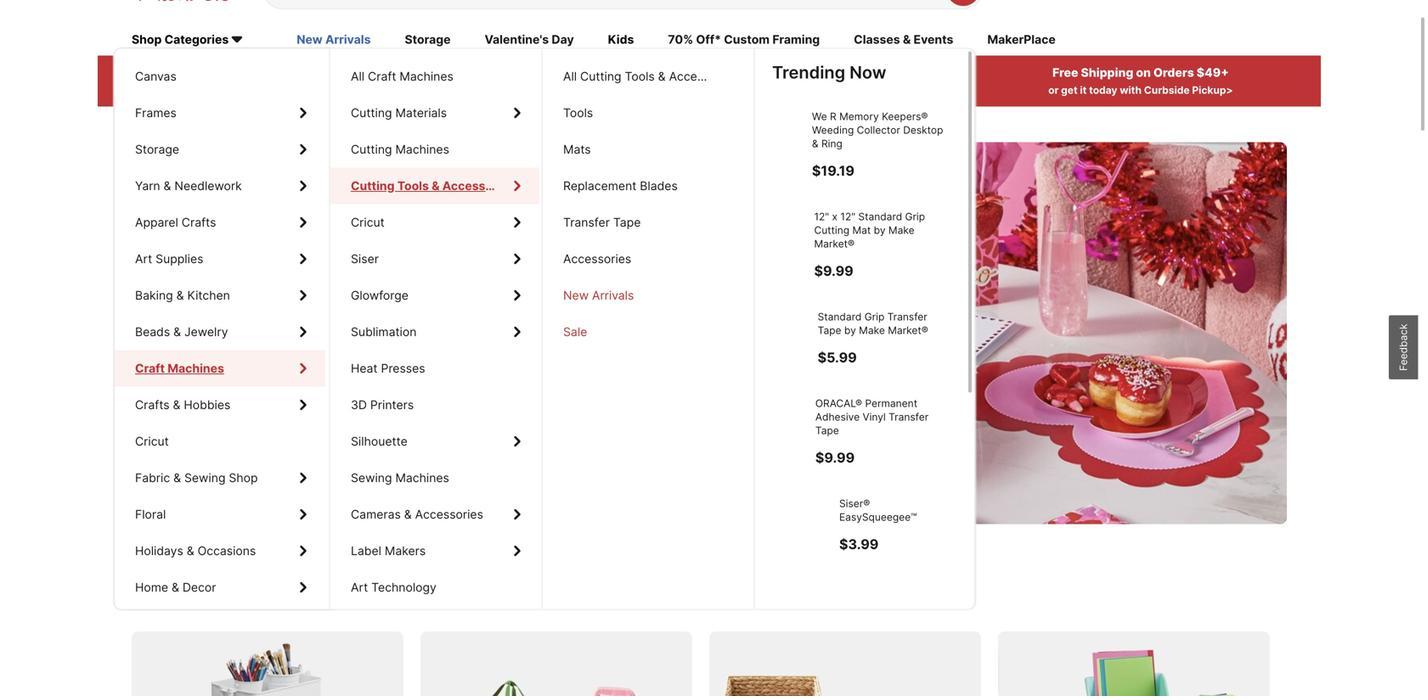 Task type: describe. For each thing, give the bounding box(es) containing it.
shop now
[[186, 404, 244, 420]]

baking for shop categories
[[135, 289, 173, 303]]

purchases
[[335, 66, 398, 80]]

regular
[[254, 66, 300, 80]]

label makers
[[351, 544, 426, 559]]

craft machines link for storage
[[115, 351, 325, 387]]

cricut for valentine's day
[[135, 435, 169, 449]]

accessories down cutting machines link
[[443, 179, 515, 193]]

cricut link for storage
[[115, 424, 325, 460]]

crafts & hobbies link for valentine's day
[[115, 387, 325, 424]]

supplies inside up to 40% off valentine's day supplies
[[251, 281, 415, 332]]

kitchen for shop categories
[[187, 289, 230, 303]]

presses
[[381, 362, 425, 376]]

beads for kids
[[135, 325, 170, 340]]

craft machines link for shop categories
[[115, 351, 325, 387]]

apparel crafts for new arrivals
[[135, 215, 216, 230]]

with inside free shipping on orders $49+ or get it today with curbside pickup>
[[1120, 84, 1142, 97]]

supplies for shop categories
[[156, 252, 203, 266]]

all craft machines link
[[331, 58, 540, 95]]

machines for craft machines link related to valentine's day
[[167, 362, 221, 376]]

replacement
[[563, 179, 637, 193]]

fabric & sewing shop link for classes & events
[[115, 460, 325, 497]]

we
[[812, 110, 827, 123]]

sublimation link
[[331, 314, 540, 351]]

shipping
[[1081, 66, 1134, 80]]

holidays for valentine's day
[[135, 544, 183, 559]]

9%
[[695, 66, 714, 80]]

crafts & hobbies link for classes & events
[[115, 387, 325, 424]]

supplies for new arrivals
[[156, 252, 203, 266]]

hobbies for shop categories
[[184, 398, 231, 413]]

home & decor for classes & events
[[135, 581, 216, 595]]

baking & kitchen for 70% off* custom framing
[[135, 289, 230, 303]]

3d printers link
[[331, 387, 540, 424]]

cameras
[[351, 508, 401, 522]]

collector
[[857, 124, 901, 136]]

art supplies for shop categories
[[135, 252, 203, 266]]

earn
[[666, 66, 693, 80]]

by inside 12" x 12" standard grip cutting mat by make market®
[[874, 224, 886, 237]]

on inside free shipping on orders $49+ or get it today with curbside pickup>
[[1137, 66, 1151, 80]]

cameras & accessories link
[[331, 497, 540, 533]]

code
[[214, 84, 239, 97]]

apply>
[[837, 84, 873, 97]]

apparel for valentine's day
[[135, 215, 178, 230]]

canvas link for valentine's day
[[115, 58, 325, 95]]

baking & kitchen link for new arrivals
[[115, 277, 325, 314]]

kitchen for 70% off* custom framing
[[187, 289, 230, 303]]

three water hyacinth baskets in white, brown and tan image
[[710, 632, 982, 697]]

fabric & sewing shop link for kids
[[115, 460, 325, 497]]

cutting up you
[[580, 69, 622, 84]]

yarn for 70% off* custom framing
[[135, 179, 160, 193]]

holiday storage containers image
[[421, 632, 693, 697]]

needlework for kids
[[175, 179, 242, 193]]

jewelry for new arrivals
[[184, 325, 228, 340]]

sale
[[563, 325, 587, 340]]

off inside 20% off all regular price purchases with code daily23us. exclusions apply>
[[215, 66, 233, 80]]

fabric & sewing shop for valentine's day
[[135, 471, 258, 486]]

cutting tools & accessories link
[[331, 168, 540, 204]]

2 12" from the left
[[841, 211, 856, 223]]

shop categories
[[132, 32, 229, 47]]

shop for new arrivals
[[229, 471, 258, 486]]

accessories link
[[543, 241, 752, 277]]

market® inside standard grip transfer tape by make market®
[[888, 325, 929, 337]]

sublimation
[[351, 325, 417, 340]]

holidays for classes & events
[[135, 544, 183, 559]]

framing
[[773, 32, 820, 47]]

by inside standard grip transfer tape by make market®
[[845, 325, 856, 337]]

mat
[[853, 224, 871, 237]]

storage for valentine's day
[[135, 142, 179, 157]]

beads & jewelry for classes & events
[[135, 325, 228, 340]]

tape inside oracal® permanent adhesive vinyl transfer tape
[[816, 425, 839, 437]]

standard inside standard grip transfer tape by make market®
[[818, 311, 862, 323]]

storage for new arrivals
[[135, 142, 179, 157]]

machines for the sewing machines link
[[396, 471, 449, 486]]

transfer tape
[[563, 215, 641, 230]]

floral link for 70% off* custom framing
[[115, 497, 325, 533]]

up to 40% off valentine's day supplies
[[166, 233, 655, 332]]

valentine's day link
[[485, 31, 574, 50]]

sale link
[[543, 314, 752, 351]]

all cutting tools & accessories link
[[543, 58, 752, 95]]

storage
[[301, 584, 377, 609]]

crafts & hobbies for valentine's day
[[135, 398, 231, 413]]

decor for classes & events
[[183, 581, 216, 595]]

off*
[[696, 32, 722, 47]]

apparel for 70% off* custom framing
[[135, 215, 178, 230]]

hobbies for storage
[[184, 398, 231, 413]]

now for shop now
[[218, 404, 244, 420]]

1 vertical spatial new
[[563, 289, 589, 303]]

when
[[574, 84, 601, 97]]

0 vertical spatial tape
[[613, 215, 641, 230]]

standard grip transfer tape by make market®
[[818, 311, 929, 337]]

art supplies for 70% off* custom framing
[[135, 252, 203, 266]]

today
[[1090, 84, 1118, 97]]

card.³
[[757, 84, 788, 97]]

0 horizontal spatial new arrivals link
[[297, 31, 371, 50]]

floral for storage
[[135, 508, 166, 522]]

makerplace
[[988, 32, 1056, 47]]

machines for craft machines link corresponding to 70% off* custom framing
[[167, 362, 221, 376]]

40%
[[279, 233, 364, 285]]

curbside
[[1145, 84, 1190, 97]]

needlework for 70% off* custom framing
[[175, 179, 242, 193]]

apparel crafts for kids
[[135, 215, 216, 230]]

for
[[382, 584, 411, 609]]

needlework for new arrivals
[[175, 179, 242, 193]]

fabric for storage
[[135, 471, 170, 486]]

cutting materials
[[351, 106, 447, 120]]

craft for shop categories
[[135, 362, 164, 376]]

with inside 20% off all regular price purchases with code daily23us. exclusions apply>
[[190, 84, 212, 97]]

cameras & accessories
[[351, 508, 483, 522]]

storage for 70% off* custom framing
[[135, 142, 179, 157]]

permanent
[[866, 398, 918, 410]]

you
[[603, 84, 622, 97]]

classes
[[854, 32, 900, 47]]

classes & events link
[[854, 31, 954, 50]]

label
[[351, 544, 382, 559]]

accessories down the sewing machines link
[[415, 508, 483, 522]]

2 vertical spatial make
[[166, 344, 219, 370]]

day inside 'link'
[[552, 32, 574, 47]]

art supplies link for shop categories
[[115, 241, 325, 277]]

glowforge link
[[331, 277, 540, 314]]

cutting for cutting machines
[[351, 142, 392, 157]]

silhouette
[[351, 435, 408, 449]]

art technology link
[[331, 570, 540, 606]]

heartfelt.
[[391, 344, 481, 370]]

kitchen for storage
[[187, 289, 230, 303]]

price
[[302, 66, 333, 80]]

beads & jewelry for valentine's day
[[135, 325, 228, 340]]

baking for new arrivals
[[135, 289, 173, 303]]

make inside 12" x 12" standard grip cutting mat by make market®
[[889, 224, 915, 237]]

vinyl
[[863, 411, 886, 424]]

all inside 20% off all regular price purchases with code daily23us. exclusions apply>
[[236, 66, 252, 80]]

holidays & occasions for shop categories
[[135, 544, 256, 559]]

baking for 70% off* custom framing
[[135, 289, 173, 303]]

categories
[[165, 32, 229, 47]]

2 vertical spatial tools
[[397, 179, 429, 193]]

storage link for kids
[[115, 131, 325, 168]]

occasions for storage
[[198, 544, 256, 559]]

20%
[[186, 66, 212, 80]]

crafts & hobbies for new arrivals
[[135, 398, 231, 413]]

cricut link for new arrivals
[[115, 424, 325, 460]]

1 vertical spatial on
[[185, 584, 210, 609]]

x
[[832, 211, 838, 223]]

exclusions
[[303, 84, 357, 97]]

trending
[[773, 62, 846, 83]]

shop for shop categories
[[229, 471, 258, 486]]

supplies for classes & events
[[156, 252, 203, 266]]

70% off* custom framing
[[668, 32, 820, 47]]

sewing machines link
[[331, 460, 540, 497]]

decor for shop categories
[[183, 581, 216, 595]]

decor for storage
[[183, 581, 216, 595]]

art for 70% off* custom framing
[[135, 252, 152, 266]]

frames for new arrivals
[[135, 106, 177, 120]]

or
[[1049, 84, 1059, 97]]

day inside up to 40% off valentine's day supplies
[[166, 281, 241, 332]]

apparel crafts link for storage
[[115, 204, 325, 241]]

craft for valentine's day
[[135, 362, 164, 376]]

beads & jewelry for shop categories
[[135, 325, 228, 340]]

cutting inside 12" x 12" standard grip cutting mat by make market®
[[815, 224, 850, 237]]

mats
[[563, 142, 591, 157]]

craft machines for storage
[[135, 362, 221, 376]]

every
[[415, 584, 472, 609]]

kitchen for valentine's day
[[187, 289, 230, 303]]

use
[[624, 84, 642, 97]]

replacement blades
[[563, 179, 678, 193]]

get
[[1062, 84, 1078, 97]]

handmade
[[243, 344, 345, 370]]

valentine's inside 'link'
[[485, 32, 549, 47]]

craft machines link for kids
[[115, 351, 325, 387]]

art supplies link for classes & events
[[115, 241, 325, 277]]

$19.19
[[812, 163, 855, 179]]

cricut link for kids
[[115, 424, 325, 460]]

easysqueegee™
[[840, 512, 917, 524]]

events
[[914, 32, 954, 47]]

home for shop categories
[[135, 581, 168, 595]]

siser® easysqueegee™
[[840, 498, 917, 524]]

craft machines for kids
[[135, 362, 221, 376]]

fabric for shop categories
[[135, 471, 170, 486]]

silhouette link
[[331, 424, 540, 460]]

space.
[[476, 584, 543, 609]]

cutting tools & accessories
[[351, 179, 515, 193]]

home & decor link for valentine's day
[[115, 570, 325, 606]]

baking for kids
[[135, 289, 173, 303]]

floral link for classes & events
[[115, 497, 325, 533]]

cricut for shop categories
[[135, 435, 169, 449]]

ring
[[822, 138, 843, 150]]

70% off* custom framing link
[[668, 31, 820, 50]]

yarn & needlework for classes & events
[[135, 179, 242, 193]]

cutting machines link
[[331, 131, 540, 168]]



Task type: locate. For each thing, give the bounding box(es) containing it.
sewing for shop categories
[[184, 471, 226, 486]]

colorful plastic storage bins image
[[999, 632, 1271, 697]]

0 vertical spatial off
[[215, 66, 233, 80]]

all up apply>
[[351, 69, 365, 84]]

sewing for kids
[[184, 471, 226, 486]]

machines inside all craft machines link
[[400, 69, 454, 84]]

makers
[[385, 544, 426, 559]]

art supplies link for kids
[[115, 241, 325, 277]]

save
[[132, 584, 180, 609]]

holidays & occasions for 70% off* custom framing
[[135, 544, 256, 559]]

market® inside 12" x 12" standard grip cutting mat by make market®
[[815, 238, 855, 250]]

1 horizontal spatial off
[[374, 233, 436, 285]]

heat presses link
[[331, 351, 540, 387]]

accessories up michaels™
[[669, 69, 738, 84]]

by up $5.99
[[845, 325, 856, 337]]

fabric & sewing shop
[[135, 471, 258, 486], [135, 471, 258, 486], [135, 471, 258, 486], [135, 471, 258, 486], [135, 471, 258, 486], [135, 471, 258, 486], [135, 471, 258, 486], [135, 471, 258, 486]]

frames link
[[115, 95, 325, 131], [115, 95, 325, 131], [115, 95, 325, 131], [115, 95, 325, 131], [115, 95, 325, 131], [115, 95, 325, 131], [115, 95, 325, 131], [115, 95, 325, 131]]

1 horizontal spatial with
[[1120, 84, 1142, 97]]

1 horizontal spatial all
[[351, 69, 365, 84]]

floral for shop categories
[[135, 508, 166, 522]]

1 vertical spatial tape
[[818, 325, 842, 337]]

tape up $5.99
[[818, 325, 842, 337]]

materials
[[396, 106, 447, 120]]

1 vertical spatial transfer
[[888, 311, 928, 323]]

1 horizontal spatial it
[[1080, 84, 1087, 97]]

floral link
[[115, 497, 325, 533], [115, 497, 325, 533], [115, 497, 325, 533], [115, 497, 325, 533], [115, 497, 325, 533], [115, 497, 325, 533], [115, 497, 325, 533], [115, 497, 325, 533]]

home & decor for storage
[[135, 581, 216, 595]]

printers
[[370, 398, 414, 413]]

0 vertical spatial on
[[1137, 66, 1151, 80]]

with right today
[[1120, 84, 1142, 97]]

2 horizontal spatial all
[[563, 69, 577, 84]]

fabric & sewing shop for 70% off* custom framing
[[135, 471, 258, 486]]

needlework
[[175, 179, 242, 193], [175, 179, 242, 193], [175, 179, 242, 193], [175, 179, 242, 193], [175, 179, 242, 193], [175, 179, 242, 193], [175, 179, 242, 193], [175, 179, 242, 193]]

standard up mat
[[859, 211, 903, 223]]

1 vertical spatial market®
[[888, 325, 929, 337]]

it right get
[[1080, 84, 1087, 97]]

canvas for 70% off* custom framing
[[135, 69, 177, 84]]

now up apply>
[[850, 62, 887, 83]]

craft machines
[[135, 362, 221, 376], [135, 362, 221, 376], [135, 362, 221, 376], [135, 362, 221, 376], [135, 362, 221, 376], [135, 362, 221, 376], [135, 362, 221, 376], [135, 362, 224, 376]]

1 vertical spatial it
[[224, 344, 238, 370]]

1 horizontal spatial new arrivals link
[[543, 277, 752, 314]]

&
[[903, 32, 911, 47], [658, 69, 666, 84], [828, 84, 835, 97], [812, 138, 819, 150], [164, 179, 171, 193], [164, 179, 171, 193], [164, 179, 171, 193], [164, 179, 171, 193], [164, 179, 171, 193], [164, 179, 171, 193], [164, 179, 171, 193], [164, 179, 171, 193], [432, 179, 440, 193], [176, 289, 184, 303], [176, 289, 184, 303], [176, 289, 184, 303], [176, 289, 184, 303], [176, 289, 184, 303], [176, 289, 184, 303], [176, 289, 184, 303], [176, 289, 184, 303], [173, 325, 181, 340], [173, 325, 181, 340], [173, 325, 181, 340], [173, 325, 181, 340], [173, 325, 181, 340], [173, 325, 181, 340], [173, 325, 181, 340], [173, 325, 181, 340], [173, 398, 181, 413], [173, 398, 181, 413], [173, 398, 181, 413], [173, 398, 181, 413], [173, 398, 181, 413], [173, 398, 181, 413], [173, 398, 181, 413], [173, 398, 181, 413], [173, 471, 181, 486], [173, 471, 181, 486], [173, 471, 181, 486], [173, 471, 181, 486], [173, 471, 181, 486], [173, 471, 181, 486], [173, 471, 181, 486], [173, 471, 181, 486], [404, 508, 412, 522], [187, 544, 194, 559], [187, 544, 194, 559], [187, 544, 194, 559], [187, 544, 194, 559], [187, 544, 194, 559], [187, 544, 194, 559], [187, 544, 194, 559], [187, 544, 194, 559], [172, 581, 179, 595], [172, 581, 179, 595], [172, 581, 179, 595], [172, 581, 179, 595], [172, 581, 179, 595], [172, 581, 179, 595], [172, 581, 179, 595], [172, 581, 179, 595]]

arrivals up sale link
[[592, 289, 634, 303]]

yarn & needlework link for storage
[[115, 168, 325, 204]]

art supplies for classes & events
[[135, 252, 203, 266]]

new arrivals up sale
[[563, 289, 634, 303]]

floral for valentine's day
[[135, 508, 166, 522]]

creative
[[215, 584, 296, 609]]

$9.99 down mat
[[815, 263, 854, 280]]

0 vertical spatial transfer
[[563, 215, 610, 230]]

0 horizontal spatial all
[[236, 66, 252, 80]]

market® up "permanent"
[[888, 325, 929, 337]]

kids link
[[608, 31, 634, 50]]

70%
[[668, 32, 694, 47]]

on right 'save'
[[185, 584, 210, 609]]

up
[[166, 233, 220, 285]]

1 horizontal spatial new
[[563, 289, 589, 303]]

new arrivals link
[[297, 31, 371, 50], [543, 277, 752, 314]]

1 horizontal spatial new arrivals
[[563, 289, 634, 303]]

1 horizontal spatial day
[[552, 32, 574, 47]]

storage
[[405, 32, 451, 47], [135, 142, 179, 157], [135, 142, 179, 157], [135, 142, 179, 157], [135, 142, 179, 157], [135, 142, 179, 157], [135, 142, 179, 157], [135, 142, 179, 157], [135, 142, 179, 157]]

machines
[[400, 69, 454, 84], [396, 142, 449, 157], [167, 362, 221, 376], [167, 362, 221, 376], [167, 362, 221, 376], [167, 362, 221, 376], [167, 362, 221, 376], [167, 362, 221, 376], [167, 362, 221, 376], [168, 362, 224, 376], [396, 471, 449, 486]]

beads
[[135, 325, 170, 340], [135, 325, 170, 340], [135, 325, 170, 340], [135, 325, 170, 340], [135, 325, 170, 340], [135, 325, 170, 340], [135, 325, 170, 340], [135, 325, 170, 340]]

now down handmade
[[218, 404, 244, 420]]

1 horizontal spatial arrivals
[[592, 289, 634, 303]]

tape
[[613, 215, 641, 230], [818, 325, 842, 337], [816, 425, 839, 437]]

make inside standard grip transfer tape by make market®
[[859, 325, 885, 337]]

tools down when
[[563, 106, 593, 120]]

2 vertical spatial transfer
[[889, 411, 929, 424]]

1 vertical spatial by
[[845, 325, 856, 337]]

technology
[[372, 581, 437, 595]]

art
[[135, 252, 152, 266], [135, 252, 152, 266], [135, 252, 152, 266], [135, 252, 152, 266], [135, 252, 152, 266], [135, 252, 152, 266], [135, 252, 152, 266], [135, 252, 152, 266], [351, 581, 368, 595]]

apparel crafts
[[135, 215, 216, 230], [135, 215, 216, 230], [135, 215, 216, 230], [135, 215, 216, 230], [135, 215, 216, 230], [135, 215, 216, 230], [135, 215, 216, 230], [135, 215, 216, 230]]

yarn & needlework link for new arrivals
[[115, 168, 325, 204]]

new up sale
[[563, 289, 589, 303]]

1 horizontal spatial market®
[[888, 325, 929, 337]]

0 horizontal spatial day
[[166, 281, 241, 332]]

1 horizontal spatial make
[[859, 325, 885, 337]]

transfer tape link
[[543, 204, 752, 241]]

tools up the use at top
[[625, 69, 655, 84]]

grip inside standard grip transfer tape by make market®
[[865, 311, 885, 323]]

12" left x
[[815, 211, 830, 223]]

siser link
[[331, 241, 540, 277]]

new up price at the top left
[[297, 32, 323, 47]]

make it handmade and heartfelt.
[[166, 344, 481, 370]]

1 vertical spatial standard
[[818, 311, 862, 323]]

0 horizontal spatial new arrivals
[[297, 32, 371, 47]]

home
[[135, 581, 168, 595], [135, 581, 168, 595], [135, 581, 168, 595], [135, 581, 168, 595], [135, 581, 168, 595], [135, 581, 168, 595], [135, 581, 168, 595], [135, 581, 168, 595]]

crafts & hobbies for shop categories
[[135, 398, 231, 413]]

baking & kitchen for valentine's day
[[135, 289, 230, 303]]

occasions for classes & events
[[198, 544, 256, 559]]

with
[[190, 84, 212, 97], [1120, 84, 1142, 97]]

by right mat
[[874, 224, 886, 237]]

0 horizontal spatial market®
[[815, 238, 855, 250]]

r
[[830, 110, 837, 123]]

apparel for classes & events
[[135, 215, 178, 230]]

grip inside 12" x 12" standard grip cutting mat by make market®
[[906, 211, 926, 223]]

craft machines for valentine's day
[[135, 362, 221, 376]]

baking & kitchen for classes & events
[[135, 289, 230, 303]]

shop for valentine's day
[[229, 471, 258, 486]]

make up shop now
[[166, 344, 219, 370]]

yarn & needlework for new arrivals
[[135, 179, 242, 193]]

new arrivals link down transfer tape link
[[543, 277, 752, 314]]

transfer inside standard grip transfer tape by make market®
[[888, 311, 928, 323]]

tape down adhesive
[[816, 425, 839, 437]]

0 vertical spatial tools
[[625, 69, 655, 84]]

0 vertical spatial standard
[[859, 211, 903, 223]]

1 vertical spatial now
[[218, 404, 244, 420]]

now inside "button"
[[218, 404, 244, 420]]

floral for 70% off* custom framing
[[135, 508, 166, 522]]

kitchen for new arrivals
[[187, 289, 230, 303]]

baking & kitchen link for shop categories
[[115, 277, 325, 314]]

1 horizontal spatial now
[[850, 62, 887, 83]]

tools down cutting machines
[[397, 179, 429, 193]]

0 horizontal spatial grip
[[865, 311, 885, 323]]

1 vertical spatial off
[[374, 233, 436, 285]]

1 vertical spatial valentine's
[[446, 233, 655, 285]]

fabric & sewing shop for kids
[[135, 471, 258, 486]]

oracal® permanent adhesive vinyl transfer tape
[[816, 398, 929, 437]]

off up code
[[215, 66, 233, 80]]

1 horizontal spatial 12"
[[841, 211, 856, 223]]

all up code
[[236, 66, 252, 80]]

0 vertical spatial day
[[552, 32, 574, 47]]

0 vertical spatial market®
[[815, 238, 855, 250]]

2 horizontal spatial tools
[[625, 69, 655, 84]]

0 horizontal spatial tools
[[397, 179, 429, 193]]

shop inside "button"
[[186, 404, 215, 420]]

white rolling cart with art supplies image
[[132, 632, 404, 697]]

needlework for valentine's day
[[175, 179, 242, 193]]

yarn & needlework
[[135, 179, 242, 193], [135, 179, 242, 193], [135, 179, 242, 193], [135, 179, 242, 193], [135, 179, 242, 193], [135, 179, 242, 193], [135, 179, 242, 193], [135, 179, 242, 193]]

0 horizontal spatial with
[[190, 84, 212, 97]]

yarn & needlework for storage
[[135, 179, 242, 193]]

2 with from the left
[[1120, 84, 1142, 97]]

michaels™
[[670, 84, 721, 97]]

0 vertical spatial arrivals
[[325, 32, 371, 47]]

machines for craft machines link associated with new arrivals
[[167, 362, 221, 376]]

0 horizontal spatial 12"
[[815, 211, 830, 223]]

weeding
[[812, 124, 854, 136]]

apparel for storage
[[135, 215, 178, 230]]

craft for classes & events
[[135, 362, 164, 376]]

details
[[791, 84, 825, 97]]

0 vertical spatial by
[[874, 224, 886, 237]]

1 vertical spatial make
[[859, 325, 885, 337]]

craft machines for new arrivals
[[135, 362, 221, 376]]

0 horizontal spatial it
[[224, 344, 238, 370]]

keepers®
[[882, 110, 928, 123]]

cutting for cutting materials
[[351, 106, 392, 120]]

your
[[645, 84, 667, 97]]

tape inside standard grip transfer tape by make market®
[[818, 325, 842, 337]]

1 vertical spatial $9.99
[[816, 450, 855, 467]]

0 horizontal spatial now
[[218, 404, 244, 420]]

canvas link for 70% off* custom framing
[[115, 58, 325, 95]]

beads & jewelry for kids
[[135, 325, 228, 340]]

kitchen
[[187, 289, 230, 303], [187, 289, 230, 303], [187, 289, 230, 303], [187, 289, 230, 303], [187, 289, 230, 303], [187, 289, 230, 303], [187, 289, 230, 303], [187, 289, 230, 303]]

holidays & occasions link for new arrivals
[[115, 533, 325, 570]]

0 vertical spatial $9.99
[[815, 263, 854, 280]]

floral for classes & events
[[135, 508, 166, 522]]

0 horizontal spatial by
[[845, 325, 856, 337]]

& inside we r memory keepers® weeding collector desktop & ring
[[812, 138, 819, 150]]

& inside earn 9% in rewards when you use your michaels™ credit card.³ details & apply>
[[828, 84, 835, 97]]

all
[[236, 66, 252, 80], [351, 69, 365, 84], [563, 69, 577, 84]]

apparel for shop categories
[[135, 215, 178, 230]]

orders
[[1154, 66, 1195, 80]]

holidays & occasions link for kids
[[115, 533, 325, 570]]

new arrivals
[[297, 32, 371, 47], [563, 289, 634, 303]]

cutting down x
[[815, 224, 850, 237]]

0 vertical spatial make
[[889, 224, 915, 237]]

yarn & needlework link for classes & events
[[115, 168, 325, 204]]

1 horizontal spatial by
[[874, 224, 886, 237]]

holidays
[[135, 544, 183, 559], [135, 544, 183, 559], [135, 544, 183, 559], [135, 544, 183, 559], [135, 544, 183, 559], [135, 544, 183, 559], [135, 544, 183, 559], [135, 544, 183, 559]]

beads & jewelry link for kids
[[115, 314, 325, 351]]

1 horizontal spatial on
[[1137, 66, 1151, 80]]

valentine's day
[[485, 32, 574, 47]]

valentine's inside up to 40% off valentine's day supplies
[[446, 233, 655, 285]]

yarn & needlework for shop categories
[[135, 179, 242, 193]]

earn 9% in rewards when you use your michaels™ credit card.³ details & apply>
[[574, 66, 873, 97]]

by
[[874, 224, 886, 237], [845, 325, 856, 337]]

1 vertical spatial tools
[[563, 106, 593, 120]]

fabric for classes & events
[[135, 471, 170, 486]]

holidays & occasions link
[[115, 533, 325, 570], [115, 533, 325, 570], [115, 533, 325, 570], [115, 533, 325, 570], [115, 533, 325, 570], [115, 533, 325, 570], [115, 533, 325, 570], [115, 533, 325, 570]]

20% off all regular price purchases with code daily23us. exclusions apply>
[[186, 66, 398, 97]]

12"
[[815, 211, 830, 223], [841, 211, 856, 223]]

machines for craft machines link associated with storage
[[167, 362, 221, 376]]

heat
[[351, 362, 378, 376]]

standard inside 12" x 12" standard grip cutting mat by make market®
[[859, 211, 903, 223]]

it
[[1080, 84, 1087, 97], [224, 344, 238, 370]]

with down 20% on the left of the page
[[190, 84, 212, 97]]

off up glowforge
[[374, 233, 436, 285]]

craft for 70% off* custom framing
[[135, 362, 164, 376]]

yarn for valentine's day
[[135, 179, 160, 193]]

0 vertical spatial valentine's
[[485, 32, 549, 47]]

beads & jewelry link for new arrivals
[[115, 314, 325, 351]]

holidays & occasions for storage
[[135, 544, 256, 559]]

supplies
[[156, 252, 203, 266], [156, 252, 203, 266], [156, 252, 203, 266], [156, 252, 203, 266], [156, 252, 203, 266], [156, 252, 203, 266], [156, 252, 203, 266], [156, 252, 203, 266], [251, 281, 415, 332]]

tools
[[625, 69, 655, 84], [563, 106, 593, 120], [397, 179, 429, 193]]

canvas link for shop categories
[[115, 58, 325, 95]]

table of valentines day decor image
[[132, 143, 1288, 525]]

floral for kids
[[135, 508, 166, 522]]

floral link for storage
[[115, 497, 325, 533]]

decor for new arrivals
[[183, 581, 216, 595]]

machines inside the sewing machines link
[[396, 471, 449, 486]]

make up "permanent"
[[859, 325, 885, 337]]

0 vertical spatial it
[[1080, 84, 1087, 97]]

1 vertical spatial new arrivals
[[563, 289, 634, 303]]

fabric & sewing shop for new arrivals
[[135, 471, 258, 486]]

label makers link
[[331, 533, 540, 570]]

apparel crafts link for shop categories
[[115, 204, 325, 241]]

tools link
[[543, 95, 752, 131]]

cutting down cutting machines
[[351, 179, 395, 193]]

1 12" from the left
[[815, 211, 830, 223]]

make right mat
[[889, 224, 915, 237]]

accessories down 'transfer tape'
[[563, 252, 632, 266]]

shop for classes & events
[[229, 471, 258, 486]]

holidays for storage
[[135, 544, 183, 559]]

0 vertical spatial new
[[297, 32, 323, 47]]

transfer inside transfer tape link
[[563, 215, 610, 230]]

fabric for valentine's day
[[135, 471, 170, 486]]

apparel crafts link for 70% off* custom framing
[[115, 204, 325, 241]]

glowforge
[[351, 289, 409, 303]]

transfer
[[563, 215, 610, 230], [888, 311, 928, 323], [889, 411, 929, 424]]

$49+
[[1197, 66, 1229, 80]]

yarn for classes & events
[[135, 179, 160, 193]]

$9.99 down adhesive
[[816, 450, 855, 467]]

home for 70% off* custom framing
[[135, 581, 168, 595]]

1 horizontal spatial tools
[[563, 106, 593, 120]]

hobbies for new arrivals
[[184, 398, 231, 413]]

cricut for 70% off* custom framing
[[135, 435, 169, 449]]

home & decor link
[[115, 570, 325, 606], [115, 570, 325, 606], [115, 570, 325, 606], [115, 570, 325, 606], [115, 570, 325, 606], [115, 570, 325, 606], [115, 570, 325, 606], [115, 570, 325, 606]]

2 vertical spatial tape
[[816, 425, 839, 437]]

classes & events
[[854, 32, 954, 47]]

1 horizontal spatial grip
[[906, 211, 926, 223]]

custom
[[724, 32, 770, 47]]

new arrivals up price at the top left
[[297, 32, 371, 47]]

1 vertical spatial arrivals
[[592, 289, 634, 303]]

0 horizontal spatial make
[[166, 344, 219, 370]]

home for classes & events
[[135, 581, 168, 595]]

baking & kitchen link for storage
[[115, 277, 325, 314]]

make
[[889, 224, 915, 237], [859, 325, 885, 337], [166, 344, 219, 370]]

holidays & occasions link for storage
[[115, 533, 325, 570]]

apply>
[[359, 84, 394, 97]]

storage link
[[405, 31, 451, 50], [115, 131, 325, 168], [115, 131, 325, 168], [115, 131, 325, 168], [115, 131, 325, 168], [115, 131, 325, 168], [115, 131, 325, 168], [115, 131, 325, 168], [115, 131, 325, 168]]

cutting down cutting materials
[[351, 142, 392, 157]]

fabric for new arrivals
[[135, 471, 170, 486]]

0 horizontal spatial on
[[185, 584, 210, 609]]

1 vertical spatial day
[[166, 281, 241, 332]]

market® down x
[[815, 238, 855, 250]]

rewards
[[730, 66, 781, 80]]

all cutting tools & accessories
[[563, 69, 738, 84]]

cricut link for 70% off* custom framing
[[115, 424, 325, 460]]

on up the curbside
[[1137, 66, 1151, 80]]

sewing machines
[[351, 471, 449, 486]]

storage for storage
[[135, 142, 179, 157]]

new arrivals link up price at the top left
[[297, 31, 371, 50]]

grip
[[906, 211, 926, 223], [865, 311, 885, 323]]

standard up $5.99
[[818, 311, 862, 323]]

shop for kids
[[229, 471, 258, 486]]

arrivals
[[325, 32, 371, 47], [592, 289, 634, 303]]

occasions for valentine's day
[[198, 544, 256, 559]]

beads & jewelry for storage
[[135, 325, 228, 340]]

canvas
[[135, 69, 177, 84], [135, 69, 177, 84], [135, 69, 177, 84], [135, 69, 177, 84], [135, 69, 177, 84], [135, 69, 177, 84], [135, 69, 177, 84], [135, 69, 177, 84]]

yarn & needlework link for kids
[[115, 168, 325, 204]]

0 horizontal spatial new
[[297, 32, 323, 47]]

fabric & sewing shop for shop categories
[[135, 471, 258, 486]]

daily23us.
[[241, 84, 301, 97]]

baking & kitchen for storage
[[135, 289, 230, 303]]

0 vertical spatial new arrivals
[[297, 32, 371, 47]]

pickup>
[[1193, 84, 1234, 97]]

cricut link for shop categories
[[115, 424, 325, 460]]

apparel crafts link
[[115, 204, 325, 241], [115, 204, 325, 241], [115, 204, 325, 241], [115, 204, 325, 241], [115, 204, 325, 241], [115, 204, 325, 241], [115, 204, 325, 241], [115, 204, 325, 241]]

storage link for 70% off* custom framing
[[115, 131, 325, 168]]

0 vertical spatial grip
[[906, 211, 926, 223]]

cutting for cutting tools & accessories
[[351, 179, 395, 193]]

beads & jewelry link
[[115, 314, 325, 351], [115, 314, 325, 351], [115, 314, 325, 351], [115, 314, 325, 351], [115, 314, 325, 351], [115, 314, 325, 351], [115, 314, 325, 351], [115, 314, 325, 351]]

accessories
[[669, 69, 738, 84], [443, 179, 515, 193], [563, 252, 632, 266], [415, 508, 483, 522]]

replacement blades link
[[543, 168, 752, 204]]

new arrivals inside new arrivals link
[[563, 289, 634, 303]]

crafts & hobbies
[[135, 398, 231, 413], [135, 398, 231, 413], [135, 398, 231, 413], [135, 398, 231, 413], [135, 398, 231, 413], [135, 398, 231, 413], [135, 398, 231, 413], [135, 398, 231, 413]]

1 vertical spatial grip
[[865, 311, 885, 323]]

arrivals up purchases
[[325, 32, 371, 47]]

transfer inside oracal® permanent adhesive vinyl transfer tape
[[889, 411, 929, 424]]

storage link for shop categories
[[115, 131, 325, 168]]

art supplies link
[[115, 241, 325, 277], [115, 241, 325, 277], [115, 241, 325, 277], [115, 241, 325, 277], [115, 241, 325, 277], [115, 241, 325, 277], [115, 241, 325, 277], [115, 241, 325, 277]]

holidays & occasions for valentine's day
[[135, 544, 256, 559]]

0 vertical spatial now
[[850, 62, 887, 83]]

it up shop now
[[224, 344, 238, 370]]

all up when
[[563, 69, 577, 84]]

new
[[297, 32, 323, 47], [563, 289, 589, 303]]

we r memory keepers® weeding collector desktop & ring
[[812, 110, 944, 150]]

machines inside cutting machines link
[[396, 142, 449, 157]]

frames link for 70% off* custom framing
[[115, 95, 325, 131]]

off inside up to 40% off valentine's day supplies
[[374, 233, 436, 285]]

3d printers
[[351, 398, 414, 413]]

12" right x
[[841, 211, 856, 223]]

home & decor for valentine's day
[[135, 581, 216, 595]]

blades
[[640, 179, 678, 193]]

1 with from the left
[[190, 84, 212, 97]]

all craft machines
[[351, 69, 454, 84]]

0 vertical spatial new arrivals link
[[297, 31, 371, 50]]

home & decor link for new arrivals
[[115, 570, 325, 606]]

cutting down apply>
[[351, 106, 392, 120]]

it inside free shipping on orders $49+ or get it today with curbside pickup>
[[1080, 84, 1087, 97]]

fabric & sewing shop link for valentine's day
[[115, 460, 325, 497]]

0 horizontal spatial off
[[215, 66, 233, 80]]

holidays for new arrivals
[[135, 544, 183, 559]]

0 horizontal spatial arrivals
[[325, 32, 371, 47]]

cricut
[[351, 215, 385, 230], [135, 435, 169, 449], [135, 435, 169, 449], [135, 435, 169, 449], [135, 435, 169, 449], [135, 435, 169, 449], [135, 435, 169, 449], [135, 435, 169, 449], [135, 435, 169, 449]]

supplies for storage
[[156, 252, 203, 266]]

1 vertical spatial new arrivals link
[[543, 277, 752, 314]]

tape down replacement blades
[[613, 215, 641, 230]]

$3.99
[[840, 537, 879, 553]]

2 horizontal spatial make
[[889, 224, 915, 237]]



Task type: vqa. For each thing, say whether or not it's contained in the screenshot.


